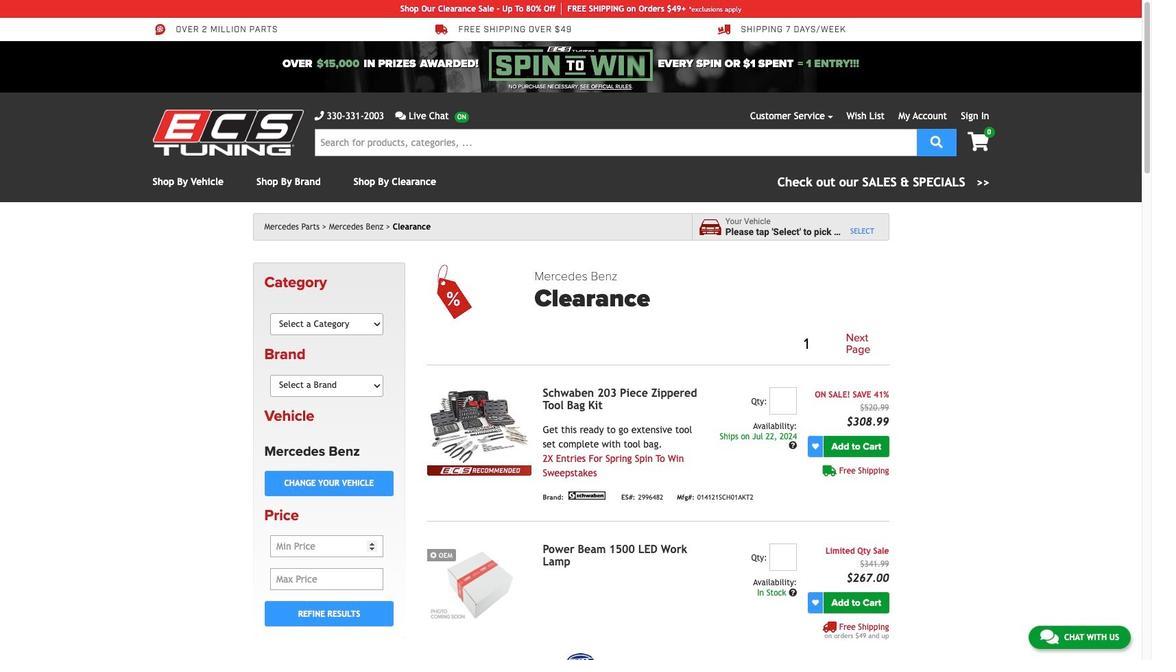 Task type: locate. For each thing, give the bounding box(es) containing it.
ecs tuning 'spin to win' contest logo image
[[489, 47, 653, 81]]

shopping cart image
[[968, 132, 989, 152]]

1 vertical spatial comments image
[[1040, 629, 1059, 645]]

phone image
[[314, 111, 324, 121]]

Search text field
[[314, 129, 917, 156]]

schwaben - corporate logo image
[[567, 492, 608, 500]]

add to wish list image
[[812, 443, 819, 450], [812, 600, 819, 607]]

1 vertical spatial add to wish list image
[[812, 600, 819, 607]]

None number field
[[770, 387, 797, 415], [770, 544, 797, 571], [770, 387, 797, 415], [770, 544, 797, 571]]

paginated product list navigation navigation
[[535, 330, 889, 359]]

Min Price number field
[[270, 536, 383, 558]]

question circle image
[[789, 442, 797, 450]]

0 vertical spatial add to wish list image
[[812, 443, 819, 450]]

1 horizontal spatial comments image
[[1040, 629, 1059, 645]]

1 add to wish list image from the top
[[812, 443, 819, 450]]

0 vertical spatial comments image
[[395, 111, 406, 121]]

es#2996482 - 014121sch01akt2 - schwaben 203 piece zippered tool bag kit  - get this ready to go extensive tool set complete with tool bag. - schwaben - audi bmw volkswagen mercedes benz mini porsche image
[[428, 387, 532, 466]]

comments image
[[395, 111, 406, 121], [1040, 629, 1059, 645]]



Task type: vqa. For each thing, say whether or not it's contained in the screenshot.
ES#2953943 - 005981sch01aKT - Schwaben European Hand Tool Starter Kit - Quality hand tools to get you started on your European adventure - Schwaben - Audi BMW Volkswagen Mercedes Benz MINI Porsche image
no



Task type: describe. For each thing, give the bounding box(es) containing it.
2 add to wish list image from the top
[[812, 600, 819, 607]]

hella - corporate logo image
[[567, 654, 595, 660]]

search image
[[931, 135, 943, 148]]

question circle image
[[789, 589, 797, 597]]

ecs tuning recommends this product. image
[[428, 466, 532, 476]]

Max Price number field
[[270, 569, 383, 591]]

ecs tuning image
[[153, 110, 304, 156]]

0 horizontal spatial comments image
[[395, 111, 406, 121]]

thumbnail image image
[[428, 544, 532, 622]]



